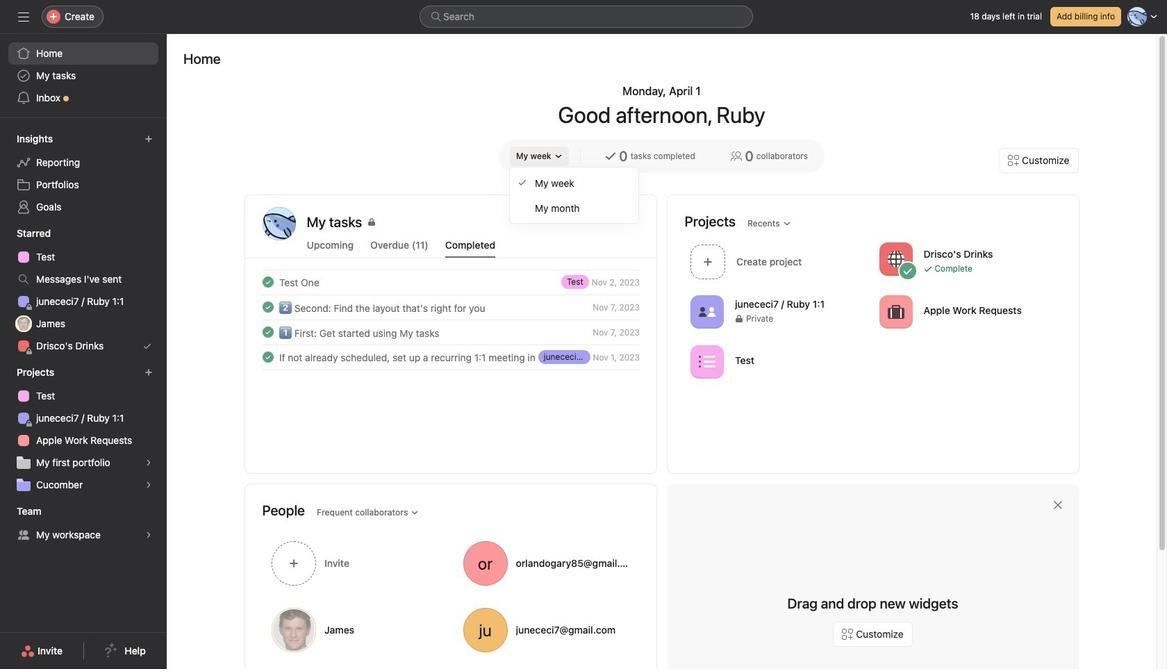 Task type: vqa. For each thing, say whether or not it's contained in the screenshot.
New project or portfolio 'image'
yes



Task type: locate. For each thing, give the bounding box(es) containing it.
Completed checkbox
[[260, 299, 276, 315], [260, 324, 276, 341]]

hide sidebar image
[[18, 11, 29, 22]]

1 vertical spatial completed image
[[260, 349, 276, 366]]

see details, cucomber image
[[145, 481, 153, 489]]

list image
[[699, 353, 715, 370]]

1 vertical spatial completed checkbox
[[260, 324, 276, 341]]

list item
[[246, 270, 656, 295], [246, 295, 656, 320], [246, 320, 656, 345], [246, 345, 656, 370]]

1 completed checkbox from the top
[[260, 299, 276, 315]]

2 list item from the top
[[246, 295, 656, 320]]

Completed checkbox
[[260, 274, 276, 290], [260, 349, 276, 366]]

1 completed image from the top
[[260, 299, 276, 315]]

1 vertical spatial completed checkbox
[[260, 349, 276, 366]]

completed image for fourth list item from the bottom of the page
[[260, 274, 276, 290]]

completed image
[[260, 274, 276, 290], [260, 324, 276, 341]]

2 completed image from the top
[[260, 324, 276, 341]]

global element
[[0, 34, 167, 117]]

insights element
[[0, 126, 167, 221]]

completed image for fourth list item from the top of the page
[[260, 349, 276, 366]]

1 vertical spatial completed image
[[260, 324, 276, 341]]

0 vertical spatial completed image
[[260, 299, 276, 315]]

briefcase image
[[887, 303, 904, 320]]

starred element
[[0, 221, 167, 360]]

2 completed checkbox from the top
[[260, 349, 276, 366]]

0 vertical spatial completed checkbox
[[260, 299, 276, 315]]

completed checkbox for fourth list item from the top of the page
[[260, 349, 276, 366]]

1 completed image from the top
[[260, 274, 276, 290]]

2 completed image from the top
[[260, 349, 276, 366]]

2 completed checkbox from the top
[[260, 324, 276, 341]]

1 completed checkbox from the top
[[260, 274, 276, 290]]

0 vertical spatial completed checkbox
[[260, 274, 276, 290]]

globe image
[[887, 251, 904, 267]]

new project or portfolio image
[[145, 368, 153, 377]]

3 list item from the top
[[246, 320, 656, 345]]

completed image
[[260, 299, 276, 315], [260, 349, 276, 366]]

completed image for third list item from the bottom
[[260, 299, 276, 315]]

0 vertical spatial completed image
[[260, 274, 276, 290]]

list box
[[420, 6, 753, 28]]

1 list item from the top
[[246, 270, 656, 295]]

teams element
[[0, 499, 167, 549]]

completed image for 3rd list item from the top of the page
[[260, 324, 276, 341]]



Task type: describe. For each thing, give the bounding box(es) containing it.
dismiss image
[[1052, 500, 1064, 511]]

see details, my workspace image
[[145, 531, 153, 539]]

4 list item from the top
[[246, 345, 656, 370]]

see details, my first portfolio image
[[145, 459, 153, 467]]

projects element
[[0, 360, 167, 499]]

completed checkbox for third list item from the bottom
[[260, 299, 276, 315]]

completed checkbox for fourth list item from the bottom of the page
[[260, 274, 276, 290]]

view profile image
[[262, 207, 296, 240]]

completed checkbox for 3rd list item from the top of the page
[[260, 324, 276, 341]]

new insights image
[[145, 135, 153, 143]]

people image
[[699, 303, 715, 320]]



